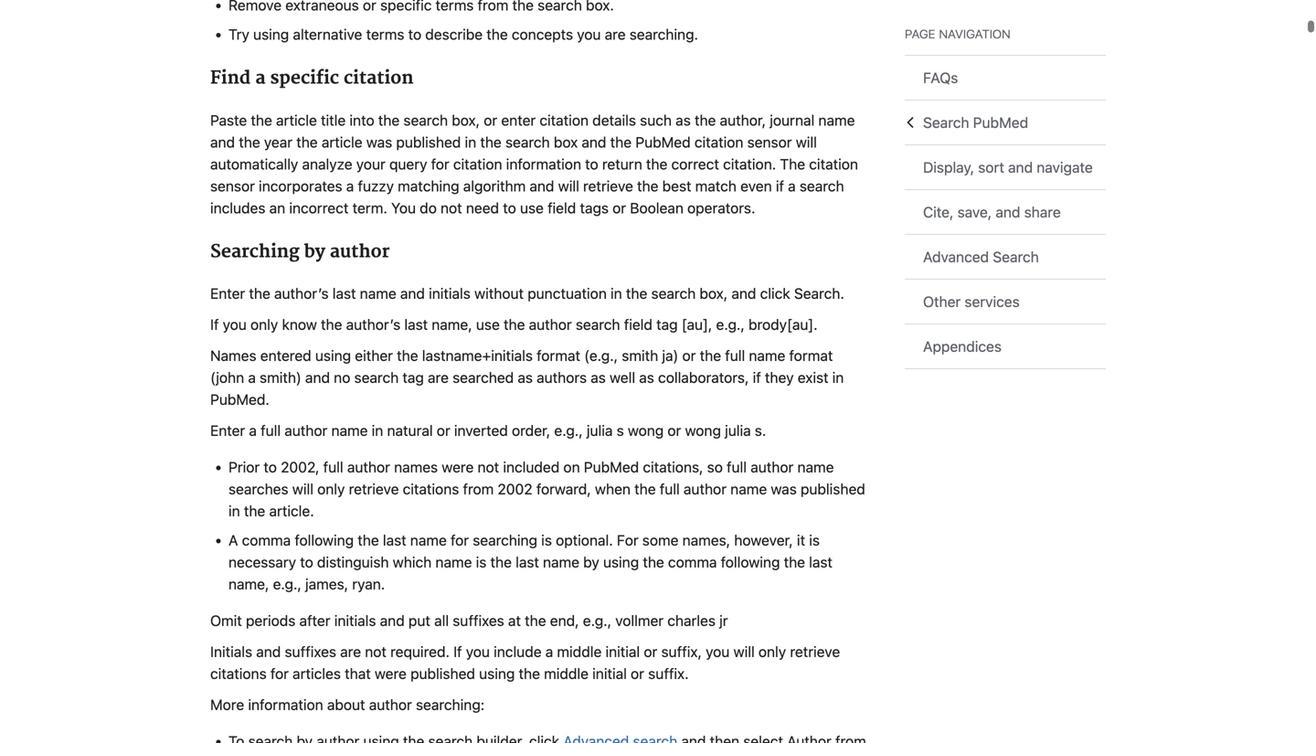Task type: locate. For each thing, give the bounding box(es) containing it.
and right box
[[582, 133, 607, 151]]

box,
[[452, 111, 480, 129], [700, 285, 728, 302]]

a
[[255, 67, 265, 90], [346, 177, 354, 195], [788, 177, 796, 195], [248, 369, 256, 386], [249, 422, 257, 439], [546, 643, 553, 660]]

using down for
[[603, 554, 639, 571]]

was up your
[[366, 133, 392, 151]]

2002
[[498, 480, 533, 498]]

suffix.
[[648, 665, 689, 682]]

1 vertical spatial retrieve
[[349, 480, 399, 498]]

were inside the prior to 2002, full author names were not included on pubmed citations, so full         author name searches will only retrieve citations from 2002 forward, when the full         author name was published in the article.
[[442, 458, 474, 476]]

e.g., inside a comma following the last name for searching is optional. for some names, however,         it is necessary to distinguish which name is the last name by using the comma         following the last name, e.g., james, ryan.
[[273, 575, 302, 593]]

0 horizontal spatial field
[[548, 199, 576, 216]]

1 vertical spatial comma
[[668, 554, 717, 571]]

0 horizontal spatial only
[[251, 316, 278, 333]]

will up the
[[796, 133, 817, 151]]

0 vertical spatial use
[[520, 199, 544, 216]]

0 horizontal spatial was
[[366, 133, 392, 151]]

are
[[605, 26, 626, 43], [428, 369, 449, 386], [340, 643, 361, 660]]

a left fuzzy on the top
[[346, 177, 354, 195]]

0 vertical spatial article
[[276, 111, 317, 129]]

0 horizontal spatial initials
[[334, 612, 376, 629]]

published up query
[[396, 133, 461, 151]]

smith)
[[260, 369, 301, 386]]

initials down ryan.
[[334, 612, 376, 629]]

1 enter from the top
[[210, 285, 245, 302]]

to up james,
[[300, 554, 313, 571]]

1 vertical spatial middle
[[544, 665, 589, 682]]

if
[[776, 177, 784, 195], [753, 369, 761, 386]]

author,
[[720, 111, 766, 129]]

enter down pubmed.
[[210, 422, 245, 439]]

0 horizontal spatial following
[[295, 532, 354, 549]]

if inside paste the article title into the search box, or enter citation details such as the       author, journal name and the year the article was published in the search box and the       pubmed citation sensor will automatically analyze your query for citation information to       return the correct citation. the citation sensor incorporates a fuzzy matching algorithm       and will retrieve the best match even if a search includes an incorrect term. you do not       need to use field tags or boolean operators.
[[776, 177, 784, 195]]

not inside the prior to 2002, full author names were not included on pubmed citations, so full         author name searches will only retrieve citations from 2002 forward, when the full         author name was published in the article.
[[478, 458, 499, 476]]

0 vertical spatial only
[[251, 316, 278, 333]]

using
[[253, 26, 289, 43], [315, 347, 351, 364], [603, 554, 639, 571], [479, 665, 515, 682]]

2 vertical spatial pubmed
[[584, 458, 639, 476]]

1 horizontal spatial format
[[789, 347, 833, 364]]

citation.
[[723, 155, 776, 173]]

name down optional.
[[543, 554, 580, 571]]

as right such
[[676, 111, 691, 129]]

if inside initials and suffixes are not required. if you include a middle initial or suffix, you       will only retrieve citations for articles that were published using the middle initial       or suffix.
[[454, 643, 462, 660]]

field up smith
[[624, 316, 653, 333]]

other services
[[923, 293, 1020, 310]]

1 horizontal spatial search
[[993, 248, 1039, 266]]

0 vertical spatial if
[[776, 177, 784, 195]]

0 vertical spatial following
[[295, 532, 354, 549]]

information inside paste the article title into the search box, or enter citation details such as the       author, journal name and the year the article was published in the search box and the       pubmed citation sensor will automatically analyze your query for citation information to       return the correct citation. the citation sensor incorporates a fuzzy matching algorithm       and will retrieve the best match even if a search includes an incorrect term. you do not       need to use field tags or boolean operators.
[[506, 155, 581, 173]]

ja)
[[662, 347, 679, 364]]

for
[[617, 532, 639, 549]]

1 vertical spatial pubmed
[[636, 133, 691, 151]]

article down title
[[322, 133, 363, 151]]

e.g., down necessary
[[273, 575, 302, 593]]

1 format from the left
[[537, 347, 581, 364]]

2 format from the left
[[789, 347, 833, 364]]

retrieve inside the prior to 2002, full author names were not included on pubmed citations, so full         author name searches will only retrieve citations from 2002 forward, when the full         author name was published in the article.
[[349, 480, 399, 498]]

citations inside the prior to 2002, full author names were not included on pubmed citations, so full         author name searches will only retrieve citations from 2002 forward, when the full         author name was published in the article.
[[403, 480, 459, 498]]

tag
[[657, 316, 678, 333], [403, 369, 424, 386]]

citation
[[344, 67, 414, 90], [540, 111, 589, 129], [695, 133, 744, 151], [453, 155, 502, 173], [809, 155, 858, 173]]

author's up either
[[346, 316, 401, 333]]

will right suffix,
[[734, 643, 755, 660]]

pubmed down such
[[636, 133, 691, 151]]

1 horizontal spatial suffixes
[[453, 612, 504, 629]]

required.
[[390, 643, 450, 660]]

1 horizontal spatial comma
[[668, 554, 717, 571]]

initial down vollmer
[[606, 643, 640, 660]]

field left tags
[[548, 199, 576, 216]]

for
[[431, 155, 450, 173], [451, 532, 469, 549], [270, 665, 289, 682]]

citation up algorithm
[[453, 155, 502, 173]]

tag left [au],
[[657, 316, 678, 333]]

names,
[[683, 532, 731, 549]]

0 horizontal spatial for
[[270, 665, 289, 682]]

0 vertical spatial for
[[431, 155, 450, 173]]

navigate
[[1037, 159, 1093, 176]]

2 vertical spatial are
[[340, 643, 361, 660]]

1 vertical spatial search
[[993, 248, 1039, 266]]

using up no
[[315, 347, 351, 364]]

you
[[391, 199, 416, 216]]

0 vertical spatial initials
[[429, 285, 471, 302]]

1 vertical spatial box,
[[700, 285, 728, 302]]

in up a
[[229, 502, 240, 520]]

is left optional.
[[541, 532, 552, 549]]

0 horizontal spatial sensor
[[210, 177, 255, 195]]

without
[[475, 285, 524, 302]]

or
[[484, 111, 498, 129], [613, 199, 626, 216], [682, 347, 696, 364], [437, 422, 450, 439], [668, 422, 681, 439], [644, 643, 658, 660], [631, 665, 645, 682]]

0 vertical spatial box,
[[452, 111, 480, 129]]

suffixes up articles in the bottom of the page
[[285, 643, 336, 660]]

1 horizontal spatial retrieve
[[583, 177, 633, 195]]

includes
[[210, 199, 266, 216]]

0 horizontal spatial suffixes
[[285, 643, 336, 660]]

smith
[[622, 347, 658, 364]]

1 horizontal spatial information
[[506, 155, 581, 173]]

sensor up 'includes'
[[210, 177, 255, 195]]

details
[[593, 111, 636, 129]]

1 horizontal spatial only
[[317, 480, 345, 498]]

julia
[[587, 422, 613, 439], [725, 422, 751, 439]]

and left click
[[732, 285, 756, 302]]

if you only know the author's last name, use the author search field tag [au], e.g.,       brody[au].
[[210, 316, 822, 333]]

initials
[[429, 285, 471, 302], [334, 612, 376, 629]]

do
[[420, 199, 437, 216]]

1 vertical spatial only
[[317, 480, 345, 498]]

advanced search
[[923, 248, 1039, 266]]

incorporates
[[259, 177, 342, 195]]

searched
[[453, 369, 514, 386]]

sort
[[978, 159, 1005, 176]]

1 horizontal spatial was
[[771, 480, 797, 498]]

name
[[819, 111, 855, 129], [360, 285, 396, 302], [749, 347, 786, 364], [331, 422, 368, 439], [798, 458, 834, 476], [731, 480, 767, 498], [410, 532, 447, 549], [436, 554, 472, 571], [543, 554, 580, 571]]

cite,
[[923, 203, 954, 221]]

1 horizontal spatial by
[[583, 554, 600, 571]]

1 vertical spatial enter
[[210, 422, 245, 439]]

if right even
[[776, 177, 784, 195]]

suffixes inside initials and suffixes are not required. if you include a middle initial or suffix, you       will only retrieve citations for articles that were published using the middle initial       or suffix.
[[285, 643, 336, 660]]

1 vertical spatial published
[[801, 480, 866, 498]]

tag inside names entered using either the lastname+initials format (e.g., smith ja) or the full name       format (john a smith) and no search tag are searched as authors as well as       collaborators, if they exist in pubmed.
[[403, 369, 424, 386]]

citation right the
[[809, 155, 858, 173]]

0 vertical spatial are
[[605, 26, 626, 43]]

1 vertical spatial not
[[478, 458, 499, 476]]

natural
[[387, 422, 433, 439]]

search up other services link
[[993, 248, 1039, 266]]

a right (john
[[248, 369, 256, 386]]

0 horizontal spatial citations
[[210, 665, 267, 682]]

0 horizontal spatial retrieve
[[349, 480, 399, 498]]

published up it
[[801, 480, 866, 498]]

other
[[923, 293, 961, 310]]

only left know
[[251, 316, 278, 333]]

1 horizontal spatial use
[[520, 199, 544, 216]]

operators.
[[688, 199, 756, 216]]

citations inside initials and suffixes are not required. if you include a middle initial or suffix, you       will only retrieve citations for articles that were published using the middle initial       or suffix.
[[210, 665, 267, 682]]

all
[[434, 612, 449, 629]]

pubmed up when
[[584, 458, 639, 476]]

search down the
[[800, 177, 844, 195]]

1 horizontal spatial for
[[431, 155, 450, 173]]

were inside initials and suffixes are not required. if you include a middle initial or suffix, you       will only retrieve citations for articles that were published using the middle initial       or suffix.
[[375, 665, 407, 682]]

1 horizontal spatial julia
[[725, 422, 751, 439]]

e.g.,
[[716, 316, 745, 333], [554, 422, 583, 439], [273, 575, 302, 593], [583, 612, 612, 629]]

0 vertical spatial enter
[[210, 285, 245, 302]]

are inside initials and suffixes are not required. if you include a middle initial or suffix, you       will only retrieve citations for articles that were published using the middle initial       or suffix.
[[340, 643, 361, 660]]

search inside "link"
[[993, 248, 1039, 266]]

citations
[[403, 480, 459, 498], [210, 665, 267, 682]]

1 vertical spatial if
[[454, 643, 462, 660]]

to
[[408, 26, 422, 43], [585, 155, 599, 173], [503, 199, 516, 216], [264, 458, 277, 476], [300, 554, 313, 571]]

by
[[304, 241, 325, 263], [583, 554, 600, 571]]

names entered using either the lastname+initials format (e.g., smith ja) or the full name       format (john a smith) and no search tag are searched as authors as well as       collaborators, if they exist in pubmed.
[[210, 347, 844, 408]]

1 vertical spatial by
[[583, 554, 600, 571]]

julia left s.
[[725, 422, 751, 439]]

for inside initials and suffixes are not required. if you include a middle initial or suffix, you       will only retrieve citations for articles that were published using the middle initial       or suffix.
[[270, 665, 289, 682]]

author
[[330, 241, 390, 263], [529, 316, 572, 333], [285, 422, 328, 439], [347, 458, 390, 476], [751, 458, 794, 476], [684, 480, 727, 498], [369, 696, 412, 714]]

brody[au].
[[749, 316, 818, 333]]

a right find
[[255, 67, 265, 90]]

1 horizontal spatial is
[[541, 532, 552, 549]]

wong
[[628, 422, 664, 439], [685, 422, 721, 439]]

1 vertical spatial if
[[753, 369, 761, 386]]

following down however,
[[721, 554, 780, 571]]

published inside paste the article title into the search box, or enter citation details such as the       author, journal name and the year the article was published in the search box and the       pubmed citation sensor will automatically analyze your query for citation information to       return the correct citation. the citation sensor incorporates a fuzzy matching algorithm       and will retrieve the best match even if a search includes an incorrect term. you do not       need to use field tags or boolean operators.
[[396, 133, 461, 151]]

to inside the prior to 2002, full author names were not included on pubmed citations, so full         author name searches will only retrieve citations from 2002 forward, when the full         author name was published in the article.
[[264, 458, 277, 476]]

however,
[[734, 532, 793, 549]]

searching by author
[[210, 241, 390, 263]]

retrieve inside initials and suffixes are not required. if you include a middle initial or suffix, you       will only retrieve citations for articles that were published using the middle initial       or suffix.
[[790, 643, 840, 660]]

lastname+initials
[[422, 347, 533, 364]]

the
[[780, 155, 806, 173]]

1 horizontal spatial following
[[721, 554, 780, 571]]

more information about author searching:
[[210, 696, 485, 714]]

search up [au],
[[651, 285, 696, 302]]

1 vertical spatial author's
[[346, 316, 401, 333]]

1 vertical spatial suffixes
[[285, 643, 336, 660]]

initial left "suffix."
[[593, 665, 627, 682]]

1 vertical spatial information
[[248, 696, 323, 714]]

1 vertical spatial field
[[624, 316, 653, 333]]

article up year
[[276, 111, 317, 129]]

end,
[[550, 612, 579, 629]]

alternative
[[293, 26, 362, 43]]

fuzzy
[[358, 177, 394, 195]]

box, up [au],
[[700, 285, 728, 302]]

0 horizontal spatial wong
[[628, 422, 664, 439]]

and inside names entered using either the lastname+initials format (e.g., smith ja) or the full name       format (john a smith) and no search tag are searched as authors as well as       collaborators, if they exist in pubmed.
[[305, 369, 330, 386]]

citations down "initials"
[[210, 665, 267, 682]]

0 horizontal spatial julia
[[587, 422, 613, 439]]

in inside names entered using either the lastname+initials format (e.g., smith ja) or the full name       format (john a smith) and no search tag are searched as authors as well as       collaborators, if they exist in pubmed.
[[833, 369, 844, 386]]

will inside the prior to 2002, full author names were not included on pubmed citations, so full         author name searches will only retrieve citations from 2002 forward, when the full         author name was published in the article.
[[292, 480, 314, 498]]

an
[[269, 199, 285, 216]]

0 horizontal spatial not
[[365, 643, 387, 660]]

and right sort
[[1008, 159, 1033, 176]]

1 horizontal spatial wong
[[685, 422, 721, 439]]

2 horizontal spatial are
[[605, 26, 626, 43]]

0 vertical spatial information
[[506, 155, 581, 173]]

1 horizontal spatial if
[[454, 643, 462, 660]]

2 julia from the left
[[725, 422, 751, 439]]

0 vertical spatial published
[[396, 133, 461, 151]]

0 vertical spatial was
[[366, 133, 392, 151]]

name up which
[[410, 532, 447, 549]]

a inside names entered using either the lastname+initials format (e.g., smith ja) or the full name       format (john a smith) and no search tag are searched as authors as well as       collaborators, if they exist in pubmed.
[[248, 369, 256, 386]]

searching
[[210, 241, 300, 263]]

author left 'names'
[[347, 458, 390, 476]]

sensor up citation.
[[747, 133, 792, 151]]

0 horizontal spatial use
[[476, 316, 500, 333]]

last
[[333, 285, 356, 302], [404, 316, 428, 333], [383, 532, 406, 549], [516, 554, 539, 571], [809, 554, 833, 571]]

search
[[923, 114, 970, 131], [993, 248, 1039, 266]]

use up lastname+initials
[[476, 316, 500, 333]]

1 horizontal spatial not
[[441, 199, 462, 216]]

not up that
[[365, 643, 387, 660]]

1 vertical spatial name,
[[229, 575, 269, 593]]

1 horizontal spatial were
[[442, 458, 474, 476]]

well
[[610, 369, 635, 386]]

1 vertical spatial were
[[375, 665, 407, 682]]

citations down 'names'
[[403, 480, 459, 498]]

comma up necessary
[[242, 532, 291, 549]]

searching
[[473, 532, 538, 549]]

name inside names entered using either the lastname+initials format (e.g., smith ja) or the full name       format (john a smith) and no search tag are searched as authors as well as       collaborators, if they exist in pubmed.
[[749, 347, 786, 364]]

as down smith
[[639, 369, 654, 386]]

in
[[465, 133, 476, 151], [611, 285, 622, 302], [833, 369, 844, 386], [372, 422, 383, 439], [229, 502, 240, 520]]

1 horizontal spatial are
[[428, 369, 449, 386]]

format up the authors
[[537, 347, 581, 364]]

0 vertical spatial field
[[548, 199, 576, 216]]

is down searching
[[476, 554, 487, 571]]

name, down necessary
[[229, 575, 269, 593]]

name right journal
[[819, 111, 855, 129]]

not inside paste the article title into the search box, or enter citation details such as the       author, journal name and the year the article was published in the search box and the       pubmed citation sensor will automatically analyze your query for citation information to       return the correct citation. the citation sensor incorporates a fuzzy matching algorithm       and will retrieve the best match even if a search includes an incorrect term. you do not       need to use field tags or boolean operators.
[[441, 199, 462, 216]]

wong right s
[[628, 422, 664, 439]]

format up "exist"
[[789, 347, 833, 364]]

if down omit periods after initials and put all suffixes at the end, e.g., vollmer charles jr
[[454, 643, 462, 660]]

2 vertical spatial not
[[365, 643, 387, 660]]

1 vertical spatial citations
[[210, 665, 267, 682]]

will down 2002,
[[292, 480, 314, 498]]

2 enter from the top
[[210, 422, 245, 439]]

and down periods
[[256, 643, 281, 660]]

or right natural
[[437, 422, 450, 439]]

0 horizontal spatial are
[[340, 643, 361, 660]]

1 horizontal spatial name,
[[432, 316, 472, 333]]

for inside a comma following the last name for searching is optional. for some names, however,         it is necessary to distinguish which name is the last name by using the comma         following the last name, e.g., james, ryan.
[[451, 532, 469, 549]]

you down omit periods after initials and put all suffixes at the end, e.g., vollmer charles jr
[[466, 643, 490, 660]]

author's
[[274, 285, 329, 302], [346, 316, 401, 333]]

not right the do
[[441, 199, 462, 216]]

retrieve inside paste the article title into the search box, or enter citation details such as the       author, journal name and the year the article was published in the search box and the       pubmed citation sensor will automatically analyze your query for citation information to       return the correct citation. the citation sensor incorporates a fuzzy matching algorithm       and will retrieve the best match even if a search includes an incorrect term. you do not       need to use field tags or boolean operators.
[[583, 177, 633, 195]]

and right algorithm
[[530, 177, 554, 195]]

0 horizontal spatial comma
[[242, 532, 291, 549]]

are down lastname+initials
[[428, 369, 449, 386]]

initial
[[606, 643, 640, 660], [593, 665, 627, 682]]

1 vertical spatial use
[[476, 316, 500, 333]]

2 vertical spatial for
[[270, 665, 289, 682]]

initials left without
[[429, 285, 471, 302]]

1 horizontal spatial initials
[[429, 285, 471, 302]]

only right suffix,
[[759, 643, 786, 660]]

was inside paste the article title into the search box, or enter citation details such as the       author, journal name and the year the article was published in the search box and the       pubmed citation sensor will automatically analyze your query for citation information to       return the correct citation. the citation sensor incorporates a fuzzy matching algorithm       and will retrieve the best match even if a search includes an incorrect term. you do not       need to use field tags or boolean operators.
[[366, 133, 392, 151]]

if up names
[[210, 316, 219, 333]]

1 horizontal spatial citations
[[403, 480, 459, 498]]

0 horizontal spatial by
[[304, 241, 325, 263]]

field
[[548, 199, 576, 216], [624, 316, 653, 333]]

or right 'ja)'
[[682, 347, 696, 364]]

which
[[393, 554, 432, 571]]

1 horizontal spatial article
[[322, 133, 363, 151]]

search up display,
[[923, 114, 970, 131]]

pubmed
[[973, 114, 1029, 131], [636, 133, 691, 151], [584, 458, 639, 476]]

retrieve
[[583, 177, 633, 195], [349, 480, 399, 498], [790, 643, 840, 660]]

full up collaborators,
[[725, 347, 745, 364]]

only down 2002,
[[317, 480, 345, 498]]

if left they
[[753, 369, 761, 386]]

cite, save, and share link
[[905, 190, 1106, 234]]

search.
[[794, 285, 845, 302]]

0 horizontal spatial box,
[[452, 111, 480, 129]]

name up they
[[749, 347, 786, 364]]

full
[[725, 347, 745, 364], [261, 422, 281, 439], [323, 458, 343, 476], [727, 458, 747, 476], [660, 480, 680, 498]]

is right it
[[809, 532, 820, 549]]

enter
[[501, 111, 536, 129]]

0 vertical spatial suffixes
[[453, 612, 504, 629]]

2 vertical spatial retrieve
[[790, 643, 840, 660]]

comma
[[242, 532, 291, 549], [668, 554, 717, 571]]

e.g., right [au],
[[716, 316, 745, 333]]

0 horizontal spatial tag
[[403, 369, 424, 386]]

using down include
[[479, 665, 515, 682]]

0 horizontal spatial author's
[[274, 285, 329, 302]]

wong up "so"
[[685, 422, 721, 439]]

in inside the prior to 2002, full author names were not included on pubmed citations, so full         author name searches will only retrieve citations from 2002 forward, when the full         author name was published in the article.
[[229, 502, 240, 520]]

0 vertical spatial not
[[441, 199, 462, 216]]

0 vertical spatial retrieve
[[583, 177, 633, 195]]

information down articles in the bottom of the page
[[248, 696, 323, 714]]

1 vertical spatial following
[[721, 554, 780, 571]]

enter down searching
[[210, 285, 245, 302]]

on
[[564, 458, 580, 476]]

prior to 2002, full author names were not included on pubmed citations, so full         author name searches will only retrieve citations from 2002 forward, when the full         author name was published in the article.
[[229, 458, 866, 520]]

not inside initials and suffixes are not required. if you include a middle initial or suffix, you       will only retrieve citations for articles that were published using the middle initial       or suffix.
[[365, 643, 387, 660]]

prior
[[229, 458, 260, 476]]

1 vertical spatial for
[[451, 532, 469, 549]]

published down required.
[[411, 665, 475, 682]]



Task type: describe. For each thing, give the bounding box(es) containing it.
page navigation
[[905, 24, 1011, 42]]

only inside initials and suffixes are not required. if you include a middle initial or suffix, you       will only retrieve citations for articles that were published using the middle initial       or suffix.
[[759, 643, 786, 660]]

optional.
[[556, 532, 613, 549]]

articles
[[293, 665, 341, 682]]

distinguish
[[317, 554, 389, 571]]

in inside paste the article title into the search box, or enter citation details such as the       author, journal name and the year the article was published in the search box and the       pubmed citation sensor will automatically analyze your query for citation information to       return the correct citation. the citation sensor incorporates a fuzzy matching algorithm       and will retrieve the best match even if a search includes an incorrect term. you do not       need to use field tags or boolean operators.
[[465, 133, 476, 151]]

name down no
[[331, 422, 368, 439]]

after
[[299, 612, 331, 629]]

even
[[741, 177, 772, 195]]

citation up box
[[540, 111, 589, 129]]

you right concepts at the top left
[[577, 26, 601, 43]]

1 horizontal spatial box,
[[700, 285, 728, 302]]

or up "suffix."
[[644, 643, 658, 660]]

pubmed inside paste the article title into the search box, or enter citation details such as the       author, journal name and the year the article was published in the search box and the       pubmed citation sensor will automatically analyze your query for citation information to       return the correct citation. the citation sensor incorporates a fuzzy matching algorithm       and will retrieve the best match even if a search includes an incorrect term. you do not       need to use field tags or boolean operators.
[[636, 133, 691, 151]]

as left the authors
[[518, 369, 533, 386]]

try
[[229, 26, 249, 43]]

2 horizontal spatial is
[[809, 532, 820, 549]]

using inside a comma following the last name for searching is optional. for some names, however,         it is necessary to distinguish which name is the last name by using the comma         following the last name, e.g., james, ryan.
[[603, 554, 639, 571]]

by inside a comma following the last name for searching is optional. for some names, however,         it is necessary to distinguish which name is the last name by using the comma         following the last name, e.g., james, ryan.
[[583, 554, 600, 571]]

term.
[[353, 199, 387, 216]]

if inside names entered using either the lastname+initials format (e.g., smith ja) or the full name       format (john a smith) and no search tag are searched as authors as well as       collaborators, if they exist in pubmed.
[[753, 369, 761, 386]]

and right save,
[[996, 203, 1021, 221]]

enter for enter a full author name in natural or inverted order, e.g., julia s wong or wong julia       s.
[[210, 422, 245, 439]]

it
[[797, 532, 806, 549]]

author right about
[[369, 696, 412, 714]]

1 julia from the left
[[587, 422, 613, 439]]

or left "suffix."
[[631, 665, 645, 682]]

was inside the prior to 2002, full author names were not included on pubmed citations, so full         author name searches will only retrieve citations from 2002 forward, when the full         author name was published in the article.
[[771, 480, 797, 498]]

algorithm
[[463, 177, 526, 195]]

author down the term.
[[330, 241, 390, 263]]

for inside paste the article title into the search box, or enter citation details such as the       author, journal name and the year the article was published in the search box and the       pubmed citation sensor will automatically analyze your query for citation information to       return the correct citation. the citation sensor incorporates a fuzzy matching algorithm       and will retrieve the best match even if a search includes an incorrect term. you do not       need to use field tags or boolean operators.
[[431, 155, 450, 173]]

a
[[229, 532, 238, 549]]

ryan.
[[352, 575, 385, 593]]

when
[[595, 480, 631, 498]]

suffix,
[[661, 643, 702, 660]]

or up the citations, at the bottom of the page
[[668, 422, 681, 439]]

query
[[389, 155, 427, 173]]

using inside names entered using either the lastname+initials format (e.g., smith ja) or the full name       format (john a smith) and no search tag are searched as authors as well as       collaborators, if they exist in pubmed.
[[315, 347, 351, 364]]

and inside initials and suffixes are not required. if you include a middle initial or suffix, you       will only retrieve citations for articles that were published using the middle initial       or suffix.
[[256, 643, 281, 660]]

0 vertical spatial tag
[[657, 316, 678, 333]]

as inside paste the article title into the search box, or enter citation details such as the       author, journal name and the year the article was published in the search box and the       pubmed citation sensor will automatically analyze your query for citation information to       return the correct citation. the citation sensor incorporates a fuzzy matching algorithm       and will retrieve the best match even if a search includes an incorrect term. you do not       need to use field tags or boolean operators.
[[676, 111, 691, 129]]

such
[[640, 111, 672, 129]]

0 horizontal spatial if
[[210, 316, 219, 333]]

pubmed inside the prior to 2002, full author names were not included on pubmed citations, so full         author name searches will only retrieve citations from 2002 forward, when the full         author name was published in the article.
[[584, 458, 639, 476]]

full right 2002,
[[323, 458, 343, 476]]

describe
[[425, 26, 483, 43]]

author down "so"
[[684, 480, 727, 498]]

searching.
[[630, 26, 698, 43]]

using inside initials and suffixes are not required. if you include a middle initial or suffix, you       will only retrieve citations for articles that were published using the middle initial       or suffix.
[[479, 665, 515, 682]]

(john
[[210, 369, 244, 386]]

author up 2002,
[[285, 422, 328, 439]]

1 wong from the left
[[628, 422, 664, 439]]

0 vertical spatial author's
[[274, 285, 329, 302]]

name right which
[[436, 554, 472, 571]]

jr
[[720, 612, 728, 629]]

full down the citations, at the bottom of the page
[[660, 480, 680, 498]]

concepts
[[512, 26, 573, 43]]

(e.g.,
[[584, 347, 618, 364]]

return
[[602, 155, 642, 173]]

you up names
[[223, 316, 247, 333]]

box, inside paste the article title into the search box, or enter citation details such as the       author, journal name and the year the article was published in the search box and the       pubmed citation sensor will automatically analyze your query for citation information to       return the correct citation. the citation sensor incorporates a fuzzy matching algorithm       and will retrieve the best match even if a search includes an incorrect term. you do not       need to use field tags or boolean operators.
[[452, 111, 480, 129]]

match
[[695, 177, 737, 195]]

e.g., up on
[[554, 422, 583, 439]]

and down you
[[400, 285, 425, 302]]

or right tags
[[613, 199, 626, 216]]

and left put
[[380, 612, 405, 629]]

2 wong from the left
[[685, 422, 721, 439]]

search up query
[[404, 111, 448, 129]]

display, sort and navigate link
[[905, 145, 1106, 189]]

author down s.
[[751, 458, 794, 476]]

0 horizontal spatial article
[[276, 111, 317, 129]]

to down algorithm
[[503, 199, 516, 216]]

1 vertical spatial initials
[[334, 612, 376, 629]]

included
[[503, 458, 560, 476]]

author down punctuation
[[529, 316, 572, 333]]

no
[[334, 369, 350, 386]]

0 horizontal spatial information
[[248, 696, 323, 714]]

names
[[394, 458, 438, 476]]

advanced
[[923, 248, 989, 266]]

initials
[[210, 643, 252, 660]]

1 vertical spatial sensor
[[210, 177, 255, 195]]

find
[[210, 67, 251, 90]]

about
[[327, 696, 365, 714]]

some
[[643, 532, 679, 549]]

name, inside a comma following the last name for searching is optional. for some names, however,         it is necessary to distinguish which name is the last name by using the comma         following the last name, e.g., james, ryan.
[[229, 575, 269, 593]]

enter the author's last name and initials without punctuation in the search box, and       click search.
[[210, 285, 848, 302]]

a comma following the last name for searching is optional. for some names, however,         it is necessary to distinguish which name is the last name by using the comma         following the last name, e.g., james, ryan.
[[229, 532, 833, 593]]

a down pubmed.
[[249, 422, 257, 439]]

you down jr
[[706, 643, 730, 660]]

0 vertical spatial initial
[[606, 643, 640, 660]]

into
[[350, 111, 374, 129]]

need
[[466, 199, 499, 216]]

either
[[355, 347, 393, 364]]

use inside paste the article title into the search box, or enter citation details such as the       author, journal name and the year the article was published in the search box and the       pubmed citation sensor will automatically analyze your query for citation information to       return the correct citation. the citation sensor incorporates a fuzzy matching algorithm       and will retrieve the best match even if a search includes an incorrect term. you do not       need to use field tags or boolean operators.
[[520, 199, 544, 216]]

searching:
[[416, 696, 485, 714]]

navigation
[[939, 24, 1011, 42]]

1 vertical spatial article
[[322, 133, 363, 151]]

matching
[[398, 177, 459, 195]]

published inside the prior to 2002, full author names were not included on pubmed citations, so full         author name searches will only retrieve citations from 2002 forward, when the full         author name was published in the article.
[[801, 480, 866, 498]]

to right terms
[[408, 26, 422, 43]]

necessary
[[229, 554, 296, 571]]

faqs
[[923, 69, 958, 86]]

0 horizontal spatial is
[[476, 554, 487, 571]]

initials and suffixes are not required. if you include a middle initial or suffix, you       will only retrieve citations for articles that were published using the middle initial       or suffix.
[[210, 643, 840, 682]]

only inside the prior to 2002, full author names were not included on pubmed citations, so full         author name searches will only retrieve citations from 2002 forward, when the full         author name was published in the article.
[[317, 480, 345, 498]]

they
[[765, 369, 794, 386]]

in left natural
[[372, 422, 383, 439]]

name up it
[[798, 458, 834, 476]]

at
[[508, 612, 521, 629]]

0 vertical spatial middle
[[557, 643, 602, 660]]

know
[[282, 316, 317, 333]]

services
[[965, 293, 1020, 310]]

1 horizontal spatial sensor
[[747, 133, 792, 151]]

search pubmed link
[[905, 101, 1106, 144]]

the inside initials and suffixes are not required. if you include a middle initial or suffix, you       will only retrieve citations for articles that were published using the middle initial       or suffix.
[[519, 665, 540, 682]]

appendices
[[923, 338, 1002, 355]]

full inside names entered using either the lastname+initials format (e.g., smith ja) or the full name       format (john a smith) and no search tag are searched as authors as well as       collaborators, if they exist in pubmed.
[[725, 347, 745, 364]]

search inside names entered using either the lastname+initials format (e.g., smith ja) or the full name       format (john a smith) and no search tag are searched as authors as well as       collaborators, if they exist in pubmed.
[[354, 369, 399, 386]]

searches
[[229, 480, 289, 498]]

name inside paste the article title into the search box, or enter citation details such as the       author, journal name and the year the article was published in the search box and the       pubmed citation sensor will automatically analyze your query for citation information to       return the correct citation. the citation sensor incorporates a fuzzy matching algorithm       and will retrieve the best match even if a search includes an incorrect term. you do not       need to use field tags or boolean operators.
[[819, 111, 855, 129]]

published inside initials and suffixes are not required. if you include a middle initial or suffix, you       will only retrieve citations for articles that were published using the middle initial       or suffix.
[[411, 665, 475, 682]]

authors
[[537, 369, 587, 386]]

will inside initials and suffixes are not required. if you include a middle initial or suffix, you       will only retrieve citations for articles that were published using the middle initial       or suffix.
[[734, 643, 755, 660]]

or left enter
[[484, 111, 498, 129]]

omit periods after initials and put all suffixes at the end, e.g., vollmer charles jr
[[210, 612, 728, 629]]

incorrect
[[289, 199, 349, 216]]

name up however,
[[731, 480, 767, 498]]

will down box
[[558, 177, 579, 195]]

title
[[321, 111, 346, 129]]

enter for enter the author's last name and initials without punctuation in the search box, and       click search.
[[210, 285, 245, 302]]

display,
[[923, 159, 975, 176]]

using right try
[[253, 26, 289, 43]]

find a specific citation
[[210, 67, 414, 90]]

pubmed.
[[210, 391, 270, 408]]

boolean
[[630, 199, 684, 216]]

0 vertical spatial name,
[[432, 316, 472, 333]]

0 vertical spatial pubmed
[[973, 114, 1029, 131]]

full right "so"
[[727, 458, 747, 476]]

year
[[264, 133, 293, 151]]

and down the paste
[[210, 133, 235, 151]]

e.g., right end,
[[583, 612, 612, 629]]

field inside paste the article title into the search box, or enter citation details such as the       author, journal name and the year the article was published in the search box and the       pubmed citation sensor will automatically analyze your query for citation information to       return the correct citation. the citation sensor incorporates a fuzzy matching algorithm       and will retrieve the best match even if a search includes an incorrect term. you do not       need to use field tags or boolean operators.
[[548, 199, 576, 216]]

name up either
[[360, 285, 396, 302]]

1 vertical spatial initial
[[593, 665, 627, 682]]

collaborators,
[[658, 369, 749, 386]]

are inside names entered using either the lastname+initials format (e.g., smith ja) or the full name       format (john a smith) and no search tag are searched as authors as well as       collaborators, if they exist in pubmed.
[[428, 369, 449, 386]]

search up the (e.g.,
[[576, 316, 620, 333]]

best
[[662, 177, 692, 195]]

include
[[494, 643, 542, 660]]

other services link
[[905, 280, 1106, 324]]

terms
[[366, 26, 404, 43]]

a down the
[[788, 177, 796, 195]]

0 horizontal spatial search
[[923, 114, 970, 131]]

full down pubmed.
[[261, 422, 281, 439]]

search pubmed
[[923, 114, 1029, 131]]

a inside initials and suffixes are not required. if you include a middle initial or suffix, you       will only retrieve citations for articles that were published using the middle initial       or suffix.
[[546, 643, 553, 660]]

faqs link
[[905, 56, 1106, 100]]

or inside names entered using either the lastname+initials format (e.g., smith ja) or the full name       format (john a smith) and no search tag are searched as authors as well as       collaborators, if they exist in pubmed.
[[682, 347, 696, 364]]

analyze
[[302, 155, 353, 173]]

enter a full author name in natural or inverted order, e.g., julia s wong or wong julia       s.
[[210, 422, 766, 439]]

citation up correct
[[695, 133, 744, 151]]

from
[[463, 480, 494, 498]]

s
[[617, 422, 624, 439]]

as down the (e.g.,
[[591, 369, 606, 386]]

to left return
[[585, 155, 599, 173]]

inverted
[[454, 422, 508, 439]]

forward,
[[537, 480, 591, 498]]

in right punctuation
[[611, 285, 622, 302]]

order,
[[512, 422, 551, 439]]

citation down terms
[[344, 67, 414, 90]]

correct
[[672, 155, 719, 173]]

to inside a comma following the last name for searching is optional. for some names, however,         it is necessary to distinguish which name is the last name by using the comma         following the last name, e.g., james, ryan.
[[300, 554, 313, 571]]

search down enter
[[506, 133, 550, 151]]

1 horizontal spatial author's
[[346, 316, 401, 333]]



Task type: vqa. For each thing, say whether or not it's contained in the screenshot.
bottom animal
no



